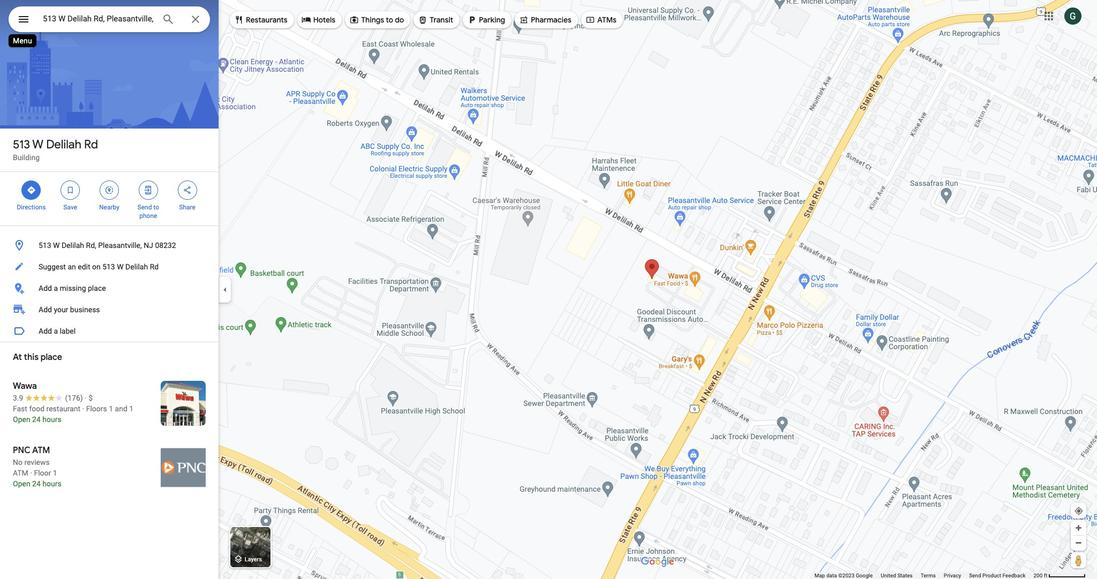 Task type: describe. For each thing, give the bounding box(es) containing it.
floor
[[34, 469, 51, 477]]

map
[[815, 573, 825, 579]]

send product feedback
[[970, 573, 1026, 579]]

513 w delilah rd building
[[13, 137, 98, 162]]

to inside send to phone
[[153, 204, 159, 211]]

footer inside the google maps element
[[815, 572, 1034, 579]]

nearby
[[99, 204, 119, 211]]


[[586, 14, 595, 26]]

 things to do
[[349, 14, 404, 26]]

business
[[70, 305, 100, 314]]

privacy
[[944, 573, 961, 579]]

0 vertical spatial ·
[[85, 394, 87, 402]]

3.9 stars 176 reviews image
[[13, 393, 83, 404]]

united
[[881, 573, 897, 579]]

 transit
[[418, 14, 453, 26]]

actions for 513 w delilah rd region
[[0, 172, 219, 226]]

place inside add a missing place 'button'
[[88, 284, 106, 293]]

send product feedback button
[[970, 572, 1026, 579]]

google account: greg robinson  
(robinsongreg175@gmail.com) image
[[1065, 7, 1082, 24]]


[[144, 184, 153, 196]]

2 horizontal spatial 513
[[102, 263, 115, 271]]

· $
[[85, 394, 93, 402]]

 button
[[9, 6, 39, 34]]

2 vertical spatial delilah
[[125, 263, 148, 271]]

pleasantville,
[[98, 241, 142, 250]]

united states button
[[881, 572, 913, 579]]


[[17, 12, 30, 27]]

restaurant
[[46, 405, 80, 413]]

add your business link
[[0, 299, 219, 320]]

©2023
[[839, 573, 855, 579]]

 search field
[[9, 6, 210, 34]]

save
[[63, 204, 77, 211]]

nj
[[144, 241, 153, 250]]

· inside pnc atm no reviews atm · floor 1 open 24 hours
[[30, 469, 32, 477]]

1 for atm
[[53, 469, 57, 477]]

missing
[[60, 284, 86, 293]]

zoom out image
[[1075, 539, 1083, 547]]

send to phone
[[137, 204, 159, 220]]

states
[[898, 573, 913, 579]]

pnc atm no reviews atm · floor 1 open 24 hours
[[13, 445, 61, 488]]

open for pnc
[[13, 480, 30, 488]]

pnc
[[13, 445, 30, 456]]


[[467, 14, 477, 26]]

do
[[395, 15, 404, 25]]

collapse side panel image
[[219, 284, 231, 296]]

at this place
[[13, 352, 62, 363]]

google
[[856, 573, 873, 579]]


[[104, 184, 114, 196]]

ft
[[1044, 573, 1048, 579]]

wawa
[[13, 381, 37, 392]]

1 horizontal spatial 1
[[109, 405, 113, 413]]

200 ft button
[[1034, 573, 1086, 579]]

show your location image
[[1074, 506, 1084, 516]]

directions
[[17, 204, 46, 211]]

map data ©2023 google
[[815, 573, 873, 579]]

data
[[827, 573, 837, 579]]

and
[[115, 405, 127, 413]]

 parking
[[467, 14, 505, 26]]

1 for food
[[129, 405, 134, 413]]

 hotels
[[302, 14, 336, 26]]

an
[[68, 263, 76, 271]]

fast
[[13, 405, 27, 413]]

add a missing place
[[39, 284, 106, 293]]

show street view coverage image
[[1071, 553, 1087, 569]]

parking
[[479, 15, 505, 25]]

at
[[13, 352, 22, 363]]

things
[[361, 15, 384, 25]]


[[519, 14, 529, 26]]

pharmacies
[[531, 15, 572, 25]]

a for label
[[54, 327, 58, 335]]

atms
[[597, 15, 617, 25]]

terms button
[[921, 572, 936, 579]]

on
[[92, 263, 101, 271]]

hours for food
[[42, 415, 61, 424]]

share
[[179, 204, 196, 211]]

united states
[[881, 573, 913, 579]]

delilah for rd,
[[62, 241, 84, 250]]

$
[[89, 394, 93, 402]]

513 for rd,
[[39, 241, 51, 250]]

513 w delilah rd main content
[[0, 0, 219, 579]]

layers
[[245, 556, 262, 563]]

24 for atm
[[32, 480, 41, 488]]

product
[[983, 573, 1002, 579]]

513 w delilah rd, pleasantville, nj 08232 button
[[0, 235, 219, 256]]

fast food restaurant · floors 1 and 1 open 24 hours
[[13, 405, 134, 424]]

w for rd
[[32, 137, 43, 152]]

add for add your business
[[39, 305, 52, 314]]

add a label button
[[0, 320, 219, 342]]



Task type: locate. For each thing, give the bounding box(es) containing it.
513 for rd
[[13, 137, 30, 152]]

1 vertical spatial delilah
[[62, 241, 84, 250]]

w up building
[[32, 137, 43, 152]]

privacy button
[[944, 572, 961, 579]]

add for add a label
[[39, 327, 52, 335]]

200
[[1034, 573, 1043, 579]]

feedback
[[1003, 573, 1026, 579]]

hours inside fast food restaurant · floors 1 and 1 open 24 hours
[[42, 415, 61, 424]]

floors
[[86, 405, 107, 413]]

1 horizontal spatial send
[[970, 573, 982, 579]]

0 vertical spatial delilah
[[46, 137, 81, 152]]

0 horizontal spatial w
[[32, 137, 43, 152]]

24
[[32, 415, 41, 424], [32, 480, 41, 488]]

a inside add a missing place 'button'
[[54, 284, 58, 293]]

2 open from the top
[[13, 480, 30, 488]]

0 horizontal spatial place
[[41, 352, 62, 363]]

1 horizontal spatial 513
[[39, 241, 51, 250]]

0 horizontal spatial 513
[[13, 137, 30, 152]]

2 horizontal spatial w
[[117, 263, 124, 271]]

2 a from the top
[[54, 327, 58, 335]]

1 vertical spatial atm
[[13, 469, 28, 477]]

1 24 from the top
[[32, 415, 41, 424]]

w up the suggest
[[53, 241, 60, 250]]

0 vertical spatial to
[[386, 15, 393, 25]]

w inside suggest an edit on 513 w delilah rd button
[[117, 263, 124, 271]]

24 down food
[[32, 415, 41, 424]]


[[234, 14, 244, 26]]

w inside "513 w delilah rd, pleasantville, nj 08232" button
[[53, 241, 60, 250]]

delilah left rd,
[[62, 241, 84, 250]]

(176)
[[65, 394, 83, 402]]

a inside button
[[54, 327, 58, 335]]

open for fast
[[13, 415, 30, 424]]

1 a from the top
[[54, 284, 58, 293]]

add down the suggest
[[39, 284, 52, 293]]

0 horizontal spatial send
[[137, 204, 152, 211]]

delilah up 
[[46, 137, 81, 152]]

rd
[[84, 137, 98, 152], [150, 263, 159, 271]]

your
[[54, 305, 68, 314]]

a left 'missing'
[[54, 284, 58, 293]]

0 horizontal spatial ·
[[30, 469, 32, 477]]

1 inside pnc atm no reviews atm · floor 1 open 24 hours
[[53, 469, 57, 477]]

2 vertical spatial 513
[[102, 263, 115, 271]]

edit
[[78, 263, 90, 271]]

footer containing map data ©2023 google
[[815, 572, 1034, 579]]

 restaurants
[[234, 14, 288, 26]]

to inside  things to do
[[386, 15, 393, 25]]

delilah down nj
[[125, 263, 148, 271]]

add your business
[[39, 305, 100, 314]]

513 inside 513 w delilah rd building
[[13, 137, 30, 152]]

2 add from the top
[[39, 305, 52, 314]]

1 vertical spatial add
[[39, 305, 52, 314]]

open down fast
[[13, 415, 30, 424]]

transit
[[430, 15, 453, 25]]

513 w delilah rd, pleasantville, nj 08232
[[39, 241, 176, 250]]

to up phone
[[153, 204, 159, 211]]

1 vertical spatial 513
[[39, 241, 51, 250]]

to left do
[[386, 15, 393, 25]]

1 vertical spatial a
[[54, 327, 58, 335]]

add a label
[[39, 327, 76, 335]]


[[183, 184, 192, 196]]

·
[[85, 394, 87, 402], [82, 405, 84, 413], [30, 469, 32, 477]]

add left your
[[39, 305, 52, 314]]

send
[[137, 204, 152, 211], [970, 573, 982, 579]]

0 vertical spatial 513
[[13, 137, 30, 152]]

513 up the suggest
[[39, 241, 51, 250]]

hours
[[42, 415, 61, 424], [42, 480, 61, 488]]

add inside button
[[39, 327, 52, 335]]

this
[[24, 352, 39, 363]]

2 24 from the top
[[32, 480, 41, 488]]


[[65, 184, 75, 196]]

label
[[60, 327, 76, 335]]


[[26, 184, 36, 196]]

0 vertical spatial open
[[13, 415, 30, 424]]

08232
[[155, 241, 176, 250]]

2 vertical spatial w
[[117, 263, 124, 271]]

hotels
[[313, 15, 336, 25]]

1 horizontal spatial rd
[[150, 263, 159, 271]]

zoom in image
[[1075, 524, 1083, 532]]

add inside add your business "link"
[[39, 305, 52, 314]]

24 inside fast food restaurant · floors 1 and 1 open 24 hours
[[32, 415, 41, 424]]

· left price: inexpensive icon
[[85, 394, 87, 402]]

1 vertical spatial open
[[13, 480, 30, 488]]


[[349, 14, 359, 26]]

0 vertical spatial rd
[[84, 137, 98, 152]]

building
[[13, 153, 40, 162]]

0 vertical spatial w
[[32, 137, 43, 152]]

0 vertical spatial place
[[88, 284, 106, 293]]

a
[[54, 284, 58, 293], [54, 327, 58, 335]]

suggest an edit on 513 w delilah rd
[[39, 263, 159, 271]]

delilah for rd
[[46, 137, 81, 152]]

2 horizontal spatial 1
[[129, 405, 134, 413]]

to
[[386, 15, 393, 25], [153, 204, 159, 211]]


[[418, 14, 428, 26]]

None field
[[43, 12, 153, 25]]

none field inside 513 w delilah rd, pleasantville, nj 08232 field
[[43, 12, 153, 25]]

2 vertical spatial ·
[[30, 469, 32, 477]]

suggest an edit on 513 w delilah rd button
[[0, 256, 219, 278]]


[[302, 14, 311, 26]]

0 vertical spatial atm
[[32, 445, 50, 456]]

0 horizontal spatial atm
[[13, 469, 28, 477]]

w down pleasantville,
[[117, 263, 124, 271]]

1 hours from the top
[[42, 415, 61, 424]]

open down no
[[13, 480, 30, 488]]

1 horizontal spatial ·
[[82, 405, 84, 413]]

513
[[13, 137, 30, 152], [39, 241, 51, 250], [102, 263, 115, 271]]

send for send to phone
[[137, 204, 152, 211]]

a left the label
[[54, 327, 58, 335]]

0 vertical spatial send
[[137, 204, 152, 211]]

1 left and
[[109, 405, 113, 413]]

 atms
[[586, 14, 617, 26]]

price: inexpensive image
[[89, 394, 93, 402]]

1 add from the top
[[39, 284, 52, 293]]

no
[[13, 458, 22, 467]]

513 right on
[[102, 263, 115, 271]]

· inside fast food restaurant · floors 1 and 1 open 24 hours
[[82, 405, 84, 413]]

hours down floor
[[42, 480, 61, 488]]

food
[[29, 405, 45, 413]]

1 vertical spatial rd
[[150, 263, 159, 271]]

1 open from the top
[[13, 415, 30, 424]]

send inside send to phone
[[137, 204, 152, 211]]

1 vertical spatial place
[[41, 352, 62, 363]]

google maps element
[[0, 0, 1098, 579]]

· left floor
[[30, 469, 32, 477]]

0 horizontal spatial rd
[[84, 137, 98, 152]]

24 for food
[[32, 415, 41, 424]]

1 vertical spatial 24
[[32, 480, 41, 488]]

2 horizontal spatial ·
[[85, 394, 87, 402]]

2 vertical spatial add
[[39, 327, 52, 335]]

1 right and
[[129, 405, 134, 413]]

rd,
[[86, 241, 96, 250]]

atm
[[32, 445, 50, 456], [13, 469, 28, 477]]

0 horizontal spatial 1
[[53, 469, 57, 477]]

1 vertical spatial w
[[53, 241, 60, 250]]

place down on
[[88, 284, 106, 293]]

24 inside pnc atm no reviews atm · floor 1 open 24 hours
[[32, 480, 41, 488]]

add a missing place button
[[0, 278, 219, 299]]

 pharmacies
[[519, 14, 572, 26]]

hours for atm
[[42, 480, 61, 488]]

1 horizontal spatial place
[[88, 284, 106, 293]]

· left floors
[[82, 405, 84, 413]]

1 right floor
[[53, 469, 57, 477]]

rd inside button
[[150, 263, 159, 271]]

atm up the 'reviews'
[[32, 445, 50, 456]]

delilah inside 513 w delilah rd building
[[46, 137, 81, 152]]

1 horizontal spatial atm
[[32, 445, 50, 456]]

1 vertical spatial hours
[[42, 480, 61, 488]]

1 vertical spatial to
[[153, 204, 159, 211]]

place
[[88, 284, 106, 293], [41, 352, 62, 363]]

2 hours from the top
[[42, 480, 61, 488]]

1 horizontal spatial w
[[53, 241, 60, 250]]

513 up building
[[13, 137, 30, 152]]

rd inside 513 w delilah rd building
[[84, 137, 98, 152]]

open inside pnc atm no reviews atm · floor 1 open 24 hours
[[13, 480, 30, 488]]

0 vertical spatial add
[[39, 284, 52, 293]]

send for send product feedback
[[970, 573, 982, 579]]

1 horizontal spatial to
[[386, 15, 393, 25]]

1 vertical spatial send
[[970, 573, 982, 579]]

1 vertical spatial ·
[[82, 405, 84, 413]]

w
[[32, 137, 43, 152], [53, 241, 60, 250], [117, 263, 124, 271]]

hours down restaurant
[[42, 415, 61, 424]]

restaurants
[[246, 15, 288, 25]]

add inside add a missing place 'button'
[[39, 284, 52, 293]]

0 vertical spatial a
[[54, 284, 58, 293]]

open inside fast food restaurant · floors 1 and 1 open 24 hours
[[13, 415, 30, 424]]

add for add a missing place
[[39, 284, 52, 293]]

w inside 513 w delilah rd building
[[32, 137, 43, 152]]

1
[[109, 405, 113, 413], [129, 405, 134, 413], [53, 469, 57, 477]]

w for rd,
[[53, 241, 60, 250]]

footer
[[815, 572, 1034, 579]]

send up phone
[[137, 204, 152, 211]]

terms
[[921, 573, 936, 579]]

place right this at bottom
[[41, 352, 62, 363]]

send inside button
[[970, 573, 982, 579]]

200 ft
[[1034, 573, 1048, 579]]

3.9
[[13, 394, 23, 402]]

delilah
[[46, 137, 81, 152], [62, 241, 84, 250], [125, 263, 148, 271]]

hours inside pnc atm no reviews atm · floor 1 open 24 hours
[[42, 480, 61, 488]]

reviews
[[24, 458, 50, 467]]

add
[[39, 284, 52, 293], [39, 305, 52, 314], [39, 327, 52, 335]]

send left 'product'
[[970, 573, 982, 579]]

0 horizontal spatial to
[[153, 204, 159, 211]]

3 add from the top
[[39, 327, 52, 335]]

24 down floor
[[32, 480, 41, 488]]

513 W Delilah Rd, Pleasantville, NJ 08232 field
[[9, 6, 210, 32]]

open
[[13, 415, 30, 424], [13, 480, 30, 488]]

suggest
[[39, 263, 66, 271]]

add left the label
[[39, 327, 52, 335]]

atm down no
[[13, 469, 28, 477]]

phone
[[139, 212, 157, 220]]

0 vertical spatial hours
[[42, 415, 61, 424]]

0 vertical spatial 24
[[32, 415, 41, 424]]

a for missing
[[54, 284, 58, 293]]



Task type: vqa. For each thing, say whether or not it's contained in the screenshot.


